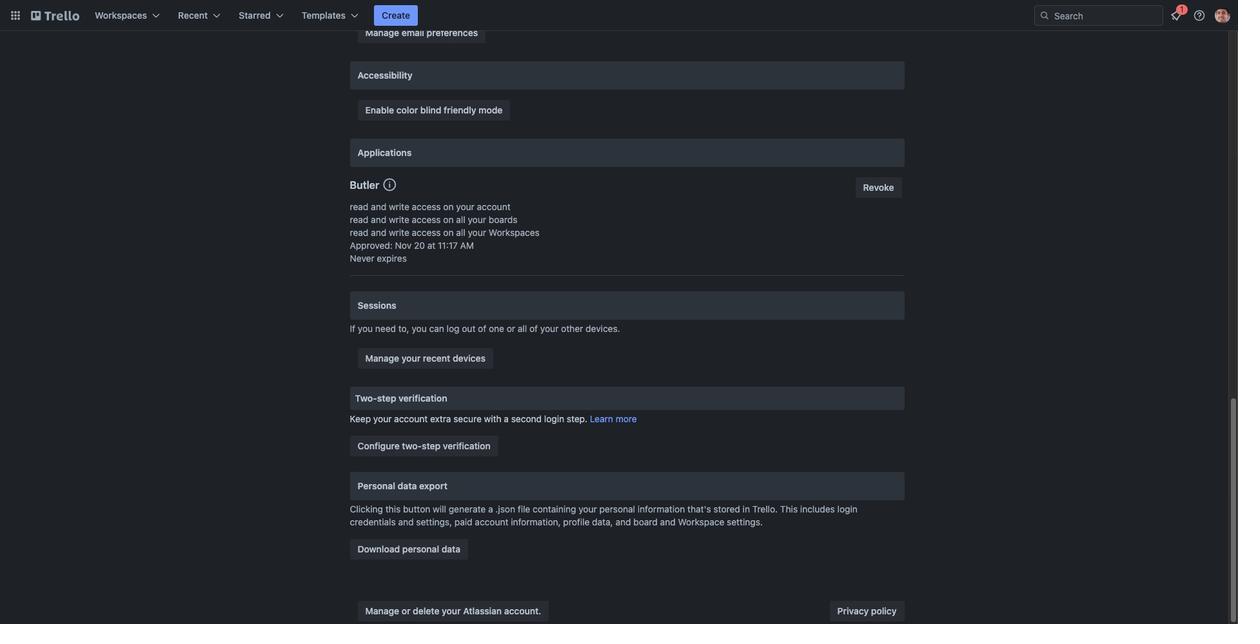 Task type: vqa. For each thing, say whether or not it's contained in the screenshot.
1st MANAGE from the bottom of the page
yes



Task type: describe. For each thing, give the bounding box(es) containing it.
1 vertical spatial all
[[456, 227, 466, 238]]

manage your recent devices
[[366, 353, 486, 364]]

containing
[[533, 504, 576, 515]]

this
[[781, 504, 798, 515]]

workspaces button
[[87, 5, 168, 26]]

to,
[[399, 323, 409, 334]]

search image
[[1040, 10, 1050, 21]]

button
[[403, 504, 431, 515]]

other
[[561, 323, 583, 334]]

enable color blind friendly mode link
[[358, 100, 511, 121]]

file
[[518, 504, 531, 515]]

configure two-step verification link
[[350, 436, 499, 457]]

11:17
[[438, 240, 458, 251]]

enable
[[366, 105, 394, 115]]

templates button
[[294, 5, 366, 26]]

download personal data link
[[350, 539, 468, 560]]

credentials
[[350, 517, 396, 528]]

keep your account extra secure with a second login step. learn more
[[350, 414, 637, 425]]

that's
[[688, 504, 711, 515]]

0 vertical spatial verification
[[399, 393, 448, 404]]

2 access from the top
[[412, 214, 441, 225]]

manage for manage or delete your atlassian account.
[[366, 606, 399, 617]]

your inside 'clicking this button will generate a .json file containing your personal information that's stored in trello. this includes login credentials and settings, paid account information, profile data, and board and workspace settings.'
[[579, 504, 597, 515]]

account inside 'clicking this button will generate a .json file containing your personal information that's stored in trello. this includes login credentials and settings, paid account information, profile data, and board and workspace settings.'
[[475, 517, 509, 528]]

one
[[489, 323, 505, 334]]

secure
[[454, 414, 482, 425]]

manage your recent devices link
[[358, 348, 494, 369]]

trello.
[[753, 504, 778, 515]]

1 vertical spatial account
[[394, 414, 428, 425]]

privacy policy link
[[830, 601, 905, 622]]

stored
[[714, 504, 741, 515]]

3 write from the top
[[389, 227, 410, 238]]

2 write from the top
[[389, 214, 410, 225]]

2 of from the left
[[530, 323, 538, 334]]

expires
[[377, 253, 407, 264]]

2 you from the left
[[412, 323, 427, 334]]

templates
[[302, 10, 346, 21]]

0 vertical spatial all
[[456, 214, 466, 225]]

1 read from the top
[[350, 201, 369, 212]]

board
[[634, 517, 658, 528]]

verification inside configure two-step verification link
[[443, 441, 491, 452]]

Search field
[[1050, 6, 1163, 25]]

read and write access on your account read and write access on all your boards read and write access on all your workspaces approved: nov 20 at 11:17 am never expires
[[350, 201, 540, 264]]

friendly
[[444, 105, 476, 115]]

step.
[[567, 414, 588, 425]]

1 vertical spatial or
[[402, 606, 411, 617]]

create button
[[374, 5, 418, 26]]

workspace
[[678, 517, 725, 528]]

1 vertical spatial step
[[422, 441, 441, 452]]

accessibility
[[358, 70, 413, 81]]

applications
[[358, 147, 412, 158]]

extra
[[430, 414, 451, 425]]

learn
[[590, 414, 614, 425]]

workspaces inside the workspaces popup button
[[95, 10, 147, 21]]

includes
[[801, 504, 835, 515]]

need
[[375, 323, 396, 334]]

blind
[[421, 105, 442, 115]]

20
[[414, 240, 425, 251]]

2 read from the top
[[350, 214, 369, 225]]

personal data export
[[358, 481, 448, 492]]

in
[[743, 504, 750, 515]]

create
[[382, 10, 410, 21]]

manage or delete your atlassian account.
[[366, 606, 542, 617]]

nov
[[395, 240, 412, 251]]

configure
[[358, 441, 400, 452]]

information,
[[511, 517, 561, 528]]

2 vertical spatial all
[[518, 323, 527, 334]]

james peterson (jamespeterson93) image
[[1216, 8, 1231, 23]]

workspaces inside 'read and write access on your account read and write access on all your boards read and write access on all your workspaces approved: nov 20 at 11:17 am never expires'
[[489, 227, 540, 238]]

personal
[[358, 481, 396, 492]]

clicking
[[350, 504, 383, 515]]

starred
[[239, 10, 271, 21]]

sessions
[[358, 300, 397, 311]]

if
[[350, 323, 356, 334]]

atlassian
[[463, 606, 502, 617]]

profile
[[564, 517, 590, 528]]

this
[[386, 504, 401, 515]]

1 you from the left
[[358, 323, 373, 334]]

0 horizontal spatial login
[[544, 414, 565, 425]]

can
[[429, 323, 444, 334]]

two-step verification
[[355, 393, 448, 404]]

manage email preferences
[[366, 27, 478, 38]]

boards
[[489, 214, 518, 225]]

0 horizontal spatial personal
[[403, 544, 439, 555]]

1 notification image
[[1169, 8, 1185, 23]]

1 write from the top
[[389, 201, 410, 212]]

settings,
[[416, 517, 452, 528]]



Task type: locate. For each thing, give the bounding box(es) containing it.
login left step.
[[544, 414, 565, 425]]

login inside 'clicking this button will generate a .json file containing your personal information that's stored in trello. this includes login credentials and settings, paid account information, profile data, and board and workspace settings.'
[[838, 504, 858, 515]]

butler
[[350, 179, 379, 191]]

settings.
[[727, 517, 763, 528]]

data down paid
[[442, 544, 461, 555]]

manage
[[366, 27, 399, 38], [366, 353, 399, 364], [366, 606, 399, 617]]

2 vertical spatial access
[[412, 227, 441, 238]]

workspaces
[[95, 10, 147, 21], [489, 227, 540, 238]]

two-
[[402, 441, 422, 452]]

login
[[544, 414, 565, 425], [838, 504, 858, 515]]

account up boards
[[477, 201, 511, 212]]

write
[[389, 201, 410, 212], [389, 214, 410, 225], [389, 227, 410, 238]]

a inside 'clicking this button will generate a .json file containing your personal information that's stored in trello. this includes login credentials and settings, paid account information, profile data, and board and workspace settings.'
[[488, 504, 493, 515]]

account.
[[504, 606, 542, 617]]

starred button
[[231, 5, 291, 26]]

with
[[484, 414, 502, 425]]

you right "to,"
[[412, 323, 427, 334]]

recent button
[[170, 5, 229, 26]]

of
[[478, 323, 487, 334], [530, 323, 538, 334]]

1 vertical spatial data
[[442, 544, 461, 555]]

1 horizontal spatial you
[[412, 323, 427, 334]]

configure two-step verification
[[358, 441, 491, 452]]

or left "delete"
[[402, 606, 411, 617]]

1 vertical spatial manage
[[366, 353, 399, 364]]

0 vertical spatial data
[[398, 481, 417, 492]]

personal
[[600, 504, 636, 515], [403, 544, 439, 555]]

privacy
[[838, 606, 869, 617]]

2 vertical spatial write
[[389, 227, 410, 238]]

manage email preferences link
[[358, 23, 486, 43]]

data
[[398, 481, 417, 492], [442, 544, 461, 555]]

step down the extra
[[422, 441, 441, 452]]

0 vertical spatial personal
[[600, 504, 636, 515]]

0 horizontal spatial data
[[398, 481, 417, 492]]

verification down secure
[[443, 441, 491, 452]]

2 on from the top
[[444, 214, 454, 225]]

2 vertical spatial on
[[444, 227, 454, 238]]

data up button
[[398, 481, 417, 492]]

0 horizontal spatial you
[[358, 323, 373, 334]]

0 horizontal spatial a
[[488, 504, 493, 515]]

1 vertical spatial personal
[[403, 544, 439, 555]]

0 horizontal spatial of
[[478, 323, 487, 334]]

1 vertical spatial write
[[389, 214, 410, 225]]

never
[[350, 253, 375, 264]]

or right one
[[507, 323, 516, 334]]

read
[[350, 201, 369, 212], [350, 214, 369, 225], [350, 227, 369, 238]]

0 vertical spatial read
[[350, 201, 369, 212]]

1 horizontal spatial personal
[[600, 504, 636, 515]]

1 horizontal spatial workspaces
[[489, 227, 540, 238]]

0 horizontal spatial or
[[402, 606, 411, 617]]

manage down need
[[366, 353, 399, 364]]

0 vertical spatial manage
[[366, 27, 399, 38]]

personal inside 'clicking this button will generate a .json file containing your personal information that's stored in trello. this includes login credentials and settings, paid account information, profile data, and board and workspace settings.'
[[600, 504, 636, 515]]

learn more link
[[590, 414, 637, 425]]

1 horizontal spatial step
[[422, 441, 441, 452]]

personal up the data,
[[600, 504, 636, 515]]

0 vertical spatial step
[[377, 393, 396, 404]]

download
[[358, 544, 400, 555]]

1 access from the top
[[412, 201, 441, 212]]

1 vertical spatial read
[[350, 214, 369, 225]]

step up configure
[[377, 393, 396, 404]]

3 read from the top
[[350, 227, 369, 238]]

1 vertical spatial on
[[444, 214, 454, 225]]

personal down settings,
[[403, 544, 439, 555]]

account
[[477, 201, 511, 212], [394, 414, 428, 425], [475, 517, 509, 528]]

0 vertical spatial write
[[389, 201, 410, 212]]

verification up the extra
[[399, 393, 448, 404]]

policy
[[872, 606, 897, 617]]

account down the two-step verification
[[394, 414, 428, 425]]

download personal data
[[358, 544, 461, 555]]

1 vertical spatial login
[[838, 504, 858, 515]]

1 of from the left
[[478, 323, 487, 334]]

account inside 'read and write access on your account read and write access on all your boards read and write access on all your workspaces approved: nov 20 at 11:17 am never expires'
[[477, 201, 511, 212]]

export
[[419, 481, 448, 492]]

am
[[460, 240, 474, 251]]

if you need to, you can log out of one or all of your other devices.
[[350, 323, 620, 334]]

you
[[358, 323, 373, 334], [412, 323, 427, 334]]

2 vertical spatial manage
[[366, 606, 399, 617]]

2 vertical spatial account
[[475, 517, 509, 528]]

and
[[371, 201, 387, 212], [371, 214, 387, 225], [371, 227, 387, 238], [398, 517, 414, 528], [616, 517, 631, 528], [660, 517, 676, 528]]

1 horizontal spatial of
[[530, 323, 538, 334]]

approved:
[[350, 240, 393, 251]]

primary element
[[0, 0, 1239, 31]]

email
[[402, 27, 425, 38]]

manage for manage your recent devices
[[366, 353, 399, 364]]

login right includes
[[838, 504, 858, 515]]

1 horizontal spatial a
[[504, 414, 509, 425]]

2 vertical spatial read
[[350, 227, 369, 238]]

color
[[397, 105, 418, 115]]

1 horizontal spatial login
[[838, 504, 858, 515]]

a left .json
[[488, 504, 493, 515]]

1 manage from the top
[[366, 27, 399, 38]]

0 vertical spatial login
[[544, 414, 565, 425]]

manage left "delete"
[[366, 606, 399, 617]]

enable color blind friendly mode
[[366, 105, 503, 115]]

you right if
[[358, 323, 373, 334]]

1 vertical spatial a
[[488, 504, 493, 515]]

0 vertical spatial access
[[412, 201, 441, 212]]

recent
[[178, 10, 208, 21]]

None button
[[856, 177, 902, 198]]

0 horizontal spatial step
[[377, 393, 396, 404]]

or
[[507, 323, 516, 334], [402, 606, 411, 617]]

two-
[[355, 393, 377, 404]]

0 vertical spatial a
[[504, 414, 509, 425]]

information
[[638, 504, 685, 515]]

1 vertical spatial workspaces
[[489, 227, 540, 238]]

account down .json
[[475, 517, 509, 528]]

a right with
[[504, 414, 509, 425]]

preferences
[[427, 27, 478, 38]]

2 manage from the top
[[366, 353, 399, 364]]

0 vertical spatial on
[[444, 201, 454, 212]]

.json
[[496, 504, 516, 515]]

step
[[377, 393, 396, 404], [422, 441, 441, 452]]

on
[[444, 201, 454, 212], [444, 214, 454, 225], [444, 227, 454, 238]]

paid
[[455, 517, 473, 528]]

clicking this button will generate a .json file containing your personal information that's stored in trello. this includes login credentials and settings, paid account information, profile data, and board and workspace settings.
[[350, 504, 858, 528]]

your
[[456, 201, 475, 212], [468, 214, 486, 225], [468, 227, 486, 238], [541, 323, 559, 334], [402, 353, 421, 364], [373, 414, 392, 425], [579, 504, 597, 515], [442, 606, 461, 617]]

1 on from the top
[[444, 201, 454, 212]]

1 vertical spatial access
[[412, 214, 441, 225]]

keep
[[350, 414, 371, 425]]

open information menu image
[[1194, 9, 1207, 22]]

devices
[[453, 353, 486, 364]]

1 horizontal spatial or
[[507, 323, 516, 334]]

of right the out
[[478, 323, 487, 334]]

back to home image
[[31, 5, 79, 26]]

1 vertical spatial verification
[[443, 441, 491, 452]]

of right one
[[530, 323, 538, 334]]

0 horizontal spatial workspaces
[[95, 10, 147, 21]]

1 horizontal spatial data
[[442, 544, 461, 555]]

0 vertical spatial account
[[477, 201, 511, 212]]

recent
[[423, 353, 451, 364]]

generate
[[449, 504, 486, 515]]

will
[[433, 504, 446, 515]]

privacy policy
[[838, 606, 897, 617]]

3 manage from the top
[[366, 606, 399, 617]]

manage or delete your atlassian account. link
[[358, 601, 549, 622]]

0 vertical spatial or
[[507, 323, 516, 334]]

manage for manage email preferences
[[366, 27, 399, 38]]

second
[[511, 414, 542, 425]]

mode
[[479, 105, 503, 115]]

data,
[[592, 517, 613, 528]]

manage down create button
[[366, 27, 399, 38]]

delete
[[413, 606, 440, 617]]

0 vertical spatial workspaces
[[95, 10, 147, 21]]

at
[[428, 240, 436, 251]]

log
[[447, 323, 460, 334]]

more
[[616, 414, 637, 425]]

3 on from the top
[[444, 227, 454, 238]]

3 access from the top
[[412, 227, 441, 238]]

devices.
[[586, 323, 620, 334]]

out
[[462, 323, 476, 334]]



